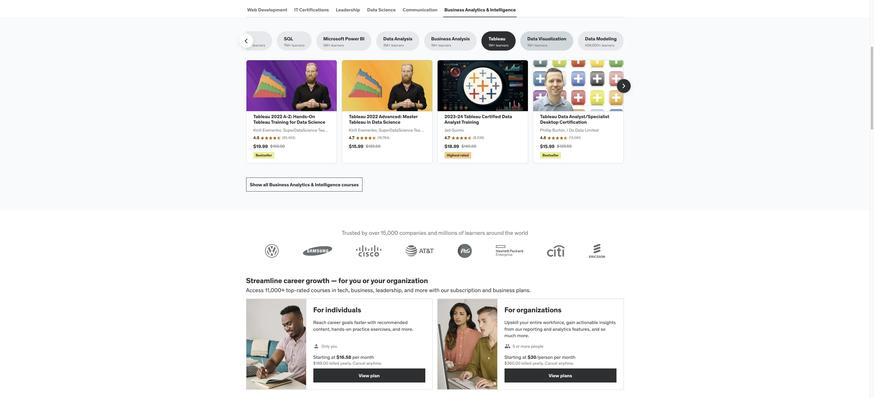 Task type: locate. For each thing, give the bounding box(es) containing it.
0 vertical spatial intelligence
[[490, 7, 516, 13]]

1 horizontal spatial in
[[367, 119, 371, 125]]

2 yearly. from the left
[[533, 361, 544, 366]]

for
[[290, 119, 296, 125], [339, 276, 348, 285]]

1 horizontal spatial analytics
[[465, 7, 485, 13]]

and down organization
[[404, 287, 414, 294]]

for up reach
[[313, 305, 324, 314]]

2023-24 tableau certified data analyst training link
[[445, 114, 512, 125]]

analysis inside business analysis 1m+ learners
[[452, 36, 470, 42]]

0 vertical spatial with
[[429, 287, 440, 294]]

intelligence
[[490, 7, 516, 13], [315, 182, 341, 187]]

2 small image from the left
[[505, 343, 510, 349]]

samsung logo image
[[303, 246, 332, 256]]

or right 5
[[516, 343, 520, 349]]

small image for for individuals
[[313, 343, 319, 349]]

our left the subscription
[[441, 287, 449, 294]]

1 horizontal spatial anytime.
[[559, 361, 574, 366]]

1 per from the left
[[353, 354, 359, 360]]

0 horizontal spatial with
[[367, 319, 376, 325]]

1 horizontal spatial yearly.
[[533, 361, 544, 366]]

business inside button
[[445, 7, 464, 13]]

leadership button
[[335, 3, 361, 17]]

month
[[361, 354, 374, 360], [562, 354, 576, 360]]

0 vertical spatial more
[[415, 287, 428, 294]]

you right only
[[331, 343, 337, 349]]

data analysis 3m+ learners
[[383, 36, 413, 47]]

0 vertical spatial courses
[[342, 182, 359, 187]]

web
[[247, 7, 257, 13]]

access
[[246, 287, 264, 294]]

desktop
[[540, 119, 559, 125]]

sql 7m+ learners
[[284, 36, 305, 47]]

career up hands-
[[328, 319, 341, 325]]

data
[[367, 7, 377, 13], [383, 36, 394, 42], [528, 36, 538, 42], [585, 36, 596, 42], [502, 114, 512, 119], [558, 114, 568, 119], [297, 119, 307, 125], [372, 119, 382, 125]]

1 vertical spatial more
[[521, 343, 530, 349]]

2022 for data
[[367, 114, 378, 119]]

1 vertical spatial &
[[311, 182, 314, 187]]

anytime. up plans
[[559, 361, 574, 366]]

&
[[486, 7, 489, 13], [311, 182, 314, 187]]

1 horizontal spatial you
[[349, 276, 361, 285]]

0 vertical spatial analytics
[[465, 7, 485, 13]]

training right the 'analyst'
[[462, 119, 479, 125]]

2 for from the left
[[505, 305, 515, 314]]

for
[[313, 305, 324, 314], [505, 305, 515, 314]]

month up plans
[[562, 354, 576, 360]]

1 horizontal spatial starting
[[505, 354, 521, 360]]

tableau inside the 2023-24 tableau certified data analyst training
[[464, 114, 481, 119]]

yearly. inside starting at $30 /person per month $360.00 billed yearly. cancel anytime.
[[533, 361, 544, 366]]

for up upskill
[[505, 305, 515, 314]]

data inside tableau 2022 a-z: hands-on tableau training for data science
[[297, 119, 307, 125]]

data inside tableau data analyst/specialist desktop certification
[[558, 114, 568, 119]]

and down recommended at left
[[393, 326, 401, 332]]

1 vertical spatial courses
[[311, 287, 331, 294]]

at inside starting at $30 /person per month $360.00 billed yearly. cancel anytime.
[[523, 354, 527, 360]]

0 horizontal spatial 1m+
[[431, 43, 438, 47]]

1 billed from the left
[[329, 361, 339, 366]]

0 horizontal spatial or
[[363, 276, 369, 285]]

2 view from the left
[[549, 372, 559, 378]]

1 analysis from the left
[[395, 36, 413, 42]]

in
[[367, 119, 371, 125], [332, 287, 336, 294]]

0 horizontal spatial yearly.
[[340, 361, 352, 366]]

2022
[[271, 114, 282, 119], [367, 114, 378, 119]]

1 at from the left
[[331, 354, 335, 360]]

0 vertical spatial you
[[349, 276, 361, 285]]

of
[[459, 229, 464, 236]]

or inside streamline career growth — for you or your organization access 11,000+ top-rated courses in tech, business, leadership, and more with our subscription and business plans.
[[363, 276, 369, 285]]

1 horizontal spatial at
[[523, 354, 527, 360]]

1 for from the left
[[313, 305, 324, 314]]

you inside streamline career growth — for you or your organization access 11,000+ top-rated courses in tech, business, leadership, and more with our subscription and business plans.
[[349, 276, 361, 285]]

—
[[331, 276, 337, 285]]

anytime.
[[367, 361, 382, 366], [559, 361, 574, 366]]

at for $30
[[523, 354, 527, 360]]

1 cancel from the left
[[353, 361, 366, 366]]

anytime. up the plan
[[367, 361, 382, 366]]

cancel
[[353, 361, 366, 366], [545, 361, 558, 366]]

1 horizontal spatial billed
[[522, 361, 532, 366]]

1 yearly. from the left
[[340, 361, 352, 366]]

per right $16.58
[[353, 354, 359, 360]]

learners inside business analysis 1m+ learners
[[439, 43, 451, 47]]

0 horizontal spatial 2022
[[271, 114, 282, 119]]

learners
[[253, 43, 265, 47], [292, 43, 305, 47], [331, 43, 344, 47], [391, 43, 404, 47], [439, 43, 451, 47], [496, 43, 509, 47], [535, 43, 548, 47], [602, 43, 615, 47], [465, 229, 485, 236]]

our inside streamline career growth — for you or your organization access 11,000+ top-rated courses in tech, business, leadership, and more with our subscription and business plans.
[[441, 287, 449, 294]]

at
[[331, 354, 335, 360], [523, 354, 527, 360]]

2022 left advanced:
[[367, 114, 378, 119]]

$360.00
[[505, 361, 521, 366]]

16.6m+
[[240, 43, 252, 47]]

1 2022 from the left
[[271, 114, 282, 119]]

business analytics & intelligence button
[[443, 3, 517, 17]]

0 horizontal spatial training
[[271, 119, 289, 125]]

more. inside reach career goals faster with recommended content, hands-on practice exercises, and more.
[[402, 326, 414, 332]]

2 1m+ from the left
[[489, 43, 495, 47]]

analytics
[[465, 7, 485, 13], [290, 182, 310, 187]]

1 horizontal spatial for
[[505, 305, 515, 314]]

0 horizontal spatial small image
[[313, 343, 319, 349]]

1 vertical spatial or
[[516, 343, 520, 349]]

billed
[[329, 361, 339, 366], [522, 361, 532, 366]]

your up reporting
[[520, 319, 529, 325]]

for for for organizations
[[505, 305, 515, 314]]

1 vertical spatial for
[[339, 276, 348, 285]]

only
[[322, 343, 330, 349]]

1 horizontal spatial cancel
[[545, 361, 558, 366]]

at left $16.58
[[331, 354, 335, 360]]

and left business
[[482, 287, 492, 294]]

sql
[[284, 36, 293, 42]]

learners inside data modeling 439,000+ learners
[[602, 43, 615, 47]]

it certifications button
[[293, 3, 330, 17]]

over
[[369, 229, 379, 236]]

& inside button
[[486, 7, 489, 13]]

certified
[[482, 114, 501, 119]]

0 horizontal spatial more.
[[402, 326, 414, 332]]

2 starting from the left
[[505, 354, 521, 360]]

starting at $30 /person per month $360.00 billed yearly. cancel anytime.
[[505, 354, 576, 366]]

around
[[486, 229, 504, 236]]

intelligence inside button
[[490, 7, 516, 13]]

billed down $30
[[522, 361, 532, 366]]

z:
[[288, 114, 292, 119]]

0 vertical spatial in
[[367, 119, 371, 125]]

much
[[505, 332, 516, 338]]

career inside reach career goals faster with recommended content, hands-on practice exercises, and more.
[[328, 319, 341, 325]]

1 vertical spatial our
[[516, 326, 522, 332]]

1 month from the left
[[361, 354, 374, 360]]

more. inside upskill your entire workforce, gain actionable insights from our reporting and analytics features, and so much more.
[[517, 332, 529, 338]]

small image left only
[[313, 343, 319, 349]]

1 horizontal spatial more.
[[517, 332, 529, 338]]

1 small image from the left
[[313, 343, 319, 349]]

microsoft power bi 3m+ learners
[[323, 36, 365, 47]]

data visualization 1m+ learners
[[528, 36, 567, 47]]

0 horizontal spatial for
[[290, 119, 296, 125]]

in down the "—"
[[332, 287, 336, 294]]

tableau data analyst/specialist desktop certification
[[540, 114, 609, 125]]

web development
[[247, 7, 287, 13]]

0 vertical spatial career
[[284, 276, 304, 285]]

small image for for organizations
[[505, 343, 510, 349]]

with inside streamline career growth — for you or your organization access 11,000+ top-rated courses in tech, business, leadership, and more with our subscription and business plans.
[[429, 287, 440, 294]]

0 vertical spatial more.
[[402, 326, 414, 332]]

1 horizontal spatial your
[[520, 319, 529, 325]]

1 starting from the left
[[313, 354, 330, 360]]

0 horizontal spatial &
[[311, 182, 314, 187]]

for for for individuals
[[313, 305, 324, 314]]

0 vertical spatial or
[[363, 276, 369, 285]]

1 vertical spatial more.
[[517, 332, 529, 338]]

1 anytime. from the left
[[367, 361, 382, 366]]

tableau inside tableau data analyst/specialist desktop certification
[[540, 114, 557, 119]]

or up business,
[[363, 276, 369, 285]]

1 horizontal spatial small image
[[505, 343, 510, 349]]

cancel up view plan
[[353, 361, 366, 366]]

0 horizontal spatial you
[[331, 343, 337, 349]]

previous image
[[241, 36, 251, 46]]

learners inside microsoft power bi 3m+ learners
[[331, 43, 344, 47]]

month up view plan
[[361, 354, 374, 360]]

5
[[513, 343, 515, 349]]

1m+
[[431, 43, 438, 47], [489, 43, 495, 47], [528, 43, 534, 47]]

1 horizontal spatial month
[[562, 354, 576, 360]]

data science
[[367, 7, 396, 13]]

starting at $16.58 per month $199.00 billed yearly. cancel anytime.
[[313, 354, 382, 366]]

show all business analytics & intelligence courses link
[[246, 178, 363, 192]]

1 horizontal spatial per
[[554, 354, 561, 360]]

view left the plan
[[359, 372, 369, 378]]

yearly. down $30
[[533, 361, 544, 366]]

1m+ for business analysis
[[431, 43, 438, 47]]

more. up the 5 or more people
[[517, 332, 529, 338]]

2 billed from the left
[[522, 361, 532, 366]]

in inside streamline career growth — for you or your organization access 11,000+ top-rated courses in tech, business, leadership, and more with our subscription and business plans.
[[332, 287, 336, 294]]

1 horizontal spatial for
[[339, 276, 348, 285]]

business for business analytics & intelligence
[[445, 7, 464, 13]]

yearly. down $16.58
[[340, 361, 352, 366]]

per right "/person" at the right bottom
[[554, 354, 561, 360]]

data inside the 2023-24 tableau certified data analyst training
[[502, 114, 512, 119]]

citi logo image
[[547, 245, 565, 257]]

0 horizontal spatial month
[[361, 354, 374, 360]]

2022 inside tableau 2022 a-z: hands-on tableau training for data science
[[271, 114, 282, 119]]

1 horizontal spatial analysis
[[452, 36, 470, 42]]

0 horizontal spatial your
[[371, 276, 385, 285]]

rated
[[297, 287, 310, 294]]

1 training from the left
[[271, 119, 289, 125]]

2022 left a-
[[271, 114, 282, 119]]

0 horizontal spatial anytime.
[[367, 361, 382, 366]]

training inside the 2023-24 tableau certified data analyst training
[[462, 119, 479, 125]]

0 horizontal spatial at
[[331, 354, 335, 360]]

1 vertical spatial intelligence
[[315, 182, 341, 187]]

1 vertical spatial analytics
[[290, 182, 310, 187]]

your up leadership,
[[371, 276, 385, 285]]

analysis for data analysis
[[395, 36, 413, 42]]

per inside starting at $16.58 per month $199.00 billed yearly. cancel anytime.
[[353, 354, 359, 360]]

starting inside starting at $16.58 per month $199.00 billed yearly. cancel anytime.
[[313, 354, 330, 360]]

or
[[363, 276, 369, 285], [516, 343, 520, 349]]

training left hands-
[[271, 119, 289, 125]]

1 horizontal spatial with
[[429, 287, 440, 294]]

on
[[309, 114, 315, 119]]

view left plans
[[549, 372, 559, 378]]

1 3m+ from the left
[[323, 43, 331, 47]]

2 analysis from the left
[[452, 36, 470, 42]]

2 cancel from the left
[[545, 361, 558, 366]]

0 horizontal spatial for
[[313, 305, 324, 314]]

science
[[378, 7, 396, 13], [308, 119, 325, 125], [383, 119, 401, 125]]

2 anytime. from the left
[[559, 361, 574, 366]]

small image left 5
[[505, 343, 510, 349]]

1 horizontal spatial career
[[328, 319, 341, 325]]

career inside streamline career growth — for you or your organization access 11,000+ top-rated courses in tech, business, leadership, and more with our subscription and business plans.
[[284, 276, 304, 285]]

0 horizontal spatial our
[[441, 287, 449, 294]]

tableau
[[489, 36, 506, 42], [253, 114, 270, 119], [349, 114, 366, 119], [464, 114, 481, 119], [540, 114, 557, 119], [253, 119, 270, 125], [349, 119, 366, 125]]

1 vertical spatial with
[[367, 319, 376, 325]]

15,000
[[381, 229, 398, 236]]

2 3m+ from the left
[[383, 43, 391, 47]]

business inside business analysis 1m+ learners
[[431, 36, 451, 42]]

starting inside starting at $30 /person per month $360.00 billed yearly. cancel anytime.
[[505, 354, 521, 360]]

billed down $16.58
[[329, 361, 339, 366]]

procter & gamble logo image
[[458, 244, 472, 258]]

starting up the $199.00
[[313, 354, 330, 360]]

entire
[[530, 319, 542, 325]]

1 horizontal spatial training
[[462, 119, 479, 125]]

1 view from the left
[[359, 372, 369, 378]]

1 horizontal spatial 2022
[[367, 114, 378, 119]]

1 horizontal spatial &
[[486, 7, 489, 13]]

1 horizontal spatial our
[[516, 326, 522, 332]]

analysis inside data analysis 3m+ learners
[[395, 36, 413, 42]]

more down organization
[[415, 287, 428, 294]]

0 vertical spatial your
[[371, 276, 385, 285]]

cancel down "/person" at the right bottom
[[545, 361, 558, 366]]

on
[[346, 326, 352, 332]]

0 horizontal spatial career
[[284, 276, 304, 285]]

cancel inside starting at $30 /person per month $360.00 billed yearly. cancel anytime.
[[545, 361, 558, 366]]

individuals
[[325, 305, 361, 314]]

your
[[371, 276, 385, 285], [520, 319, 529, 325]]

1m+ inside business analysis 1m+ learners
[[431, 43, 438, 47]]

0 vertical spatial business
[[445, 7, 464, 13]]

excel
[[240, 36, 252, 42]]

2 2022 from the left
[[367, 114, 378, 119]]

0 horizontal spatial billed
[[329, 361, 339, 366]]

3 1m+ from the left
[[528, 43, 534, 47]]

career
[[284, 276, 304, 285], [328, 319, 341, 325]]

our right "from"
[[516, 326, 522, 332]]

1 horizontal spatial intelligence
[[490, 7, 516, 13]]

more right 5
[[521, 343, 530, 349]]

1m+ for data visualization
[[528, 43, 534, 47]]

month inside starting at $16.58 per month $199.00 billed yearly. cancel anytime.
[[361, 354, 374, 360]]

more. down recommended at left
[[402, 326, 414, 332]]

1 horizontal spatial view
[[549, 372, 559, 378]]

1 horizontal spatial courses
[[342, 182, 359, 187]]

0 horizontal spatial analytics
[[290, 182, 310, 187]]

plan
[[370, 372, 380, 378]]

0 horizontal spatial 3m+
[[323, 43, 331, 47]]

1m+ inside data visualization 1m+ learners
[[528, 43, 534, 47]]

1 vertical spatial career
[[328, 319, 341, 325]]

at inside starting at $16.58 per month $199.00 billed yearly. cancel anytime.
[[331, 354, 335, 360]]

0 horizontal spatial per
[[353, 354, 359, 360]]

courses
[[342, 182, 359, 187], [311, 287, 331, 294]]

analytics
[[553, 326, 571, 332]]

2 at from the left
[[523, 354, 527, 360]]

0 vertical spatial &
[[486, 7, 489, 13]]

2023-
[[445, 114, 458, 119]]

0 horizontal spatial starting
[[313, 354, 330, 360]]

analytics inside button
[[465, 7, 485, 13]]

hands-
[[332, 326, 346, 332]]

2 horizontal spatial 1m+
[[528, 43, 534, 47]]

cancel inside starting at $16.58 per month $199.00 billed yearly. cancel anytime.
[[353, 361, 366, 366]]

1 horizontal spatial 3m+
[[383, 43, 391, 47]]

for right a-
[[290, 119, 296, 125]]

upskill
[[505, 319, 519, 325]]

1 vertical spatial business
[[431, 36, 451, 42]]

2022 inside tableau 2022 advanced: master tableau in data science
[[367, 114, 378, 119]]

1 vertical spatial in
[[332, 287, 336, 294]]

1 horizontal spatial 1m+
[[489, 43, 495, 47]]

2 per from the left
[[554, 354, 561, 360]]

0 horizontal spatial in
[[332, 287, 336, 294]]

in left advanced:
[[367, 119, 371, 125]]

0 horizontal spatial courses
[[311, 287, 331, 294]]

0 horizontal spatial more
[[415, 287, 428, 294]]

content,
[[313, 326, 331, 332]]

0 horizontal spatial view
[[359, 372, 369, 378]]

starting up $360.00
[[505, 354, 521, 360]]

1 1m+ from the left
[[431, 43, 438, 47]]

anytime. inside starting at $30 /person per month $360.00 billed yearly. cancel anytime.
[[559, 361, 574, 366]]

training
[[271, 119, 289, 125], [462, 119, 479, 125]]

companies
[[399, 229, 426, 236]]

0 vertical spatial for
[[290, 119, 296, 125]]

business analytics & intelligence
[[445, 7, 516, 13]]

2 training from the left
[[462, 119, 479, 125]]

1 vertical spatial your
[[520, 319, 529, 325]]

0 vertical spatial our
[[441, 287, 449, 294]]

world
[[515, 229, 528, 236]]

2 month from the left
[[562, 354, 576, 360]]

small image
[[313, 343, 319, 349], [505, 343, 510, 349]]

science inside tableau 2022 advanced: master tableau in data science
[[383, 119, 401, 125]]

for right the "—"
[[339, 276, 348, 285]]

7m+
[[284, 43, 291, 47]]

0 horizontal spatial cancel
[[353, 361, 366, 366]]

0 horizontal spatial analysis
[[395, 36, 413, 42]]

you up business,
[[349, 276, 361, 285]]

1 horizontal spatial or
[[516, 343, 520, 349]]

organizations
[[517, 305, 562, 314]]

at left $30
[[523, 354, 527, 360]]

career up "top-"
[[284, 276, 304, 285]]



Task type: describe. For each thing, give the bounding box(es) containing it.
business,
[[351, 287, 375, 294]]

starting for $16.58
[[313, 354, 330, 360]]

for individuals
[[313, 305, 361, 314]]

analyst/specialist
[[569, 114, 609, 119]]

business analysis 1m+ learners
[[431, 36, 470, 47]]

with inside reach career goals faster with recommended content, hands-on practice exercises, and more.
[[367, 319, 376, 325]]

data modeling 439,000+ learners
[[585, 36, 617, 47]]

trusted
[[342, 229, 360, 236]]

1 horizontal spatial more
[[521, 343, 530, 349]]

439,000+
[[585, 43, 601, 47]]

tableau data analyst/specialist desktop certification link
[[540, 114, 609, 125]]

visualization
[[539, 36, 567, 42]]

training inside tableau 2022 a-z: hands-on tableau training for data science
[[271, 119, 289, 125]]

month inside starting at $30 /person per month $360.00 billed yearly. cancel anytime.
[[562, 354, 576, 360]]

and left millions at the right of page
[[428, 229, 437, 236]]

anytime. inside starting at $16.58 per month $199.00 billed yearly. cancel anytime.
[[367, 361, 382, 366]]

exercises,
[[371, 326, 392, 332]]

learners inside data visualization 1m+ learners
[[535, 43, 548, 47]]

att&t logo image
[[406, 245, 434, 257]]

bi
[[360, 36, 365, 42]]

ericsson logo image
[[589, 244, 605, 258]]

learners inside data analysis 3m+ learners
[[391, 43, 404, 47]]

learners inside sql 7m+ learners
[[292, 43, 305, 47]]

communication button
[[402, 3, 439, 17]]

yearly. inside starting at $16.58 per month $199.00 billed yearly. cancel anytime.
[[340, 361, 352, 366]]

/person
[[537, 354, 553, 360]]

data inside button
[[367, 7, 377, 13]]

communication
[[403, 7, 438, 13]]

view plans link
[[505, 369, 617, 383]]

millions
[[438, 229, 457, 236]]

power
[[345, 36, 359, 42]]

topic filters element
[[233, 31, 624, 51]]

data inside tableau 2022 advanced: master tableau in data science
[[372, 119, 382, 125]]

gain
[[567, 319, 575, 325]]

tableau inside tableau 1m+ learners
[[489, 36, 506, 42]]

so
[[601, 326, 606, 332]]

for inside tableau 2022 a-z: hands-on tableau training for data science
[[290, 119, 296, 125]]

1 vertical spatial you
[[331, 343, 337, 349]]

3m+ inside data analysis 3m+ learners
[[383, 43, 391, 47]]

faster
[[354, 319, 366, 325]]

tech,
[[338, 287, 350, 294]]

0 horizontal spatial intelligence
[[315, 182, 341, 187]]

tableau 2022 a-z: hands-on tableau training for data science
[[253, 114, 325, 125]]

reporting
[[523, 326, 543, 332]]

carousel element
[[246, 60, 631, 164]]

in inside tableau 2022 advanced: master tableau in data science
[[367, 119, 371, 125]]

data inside data visualization 1m+ learners
[[528, 36, 538, 42]]

per inside starting at $30 /person per month $360.00 billed yearly. cancel anytime.
[[554, 354, 561, 360]]

view for for individuals
[[359, 372, 369, 378]]

excel 16.6m+ learners
[[240, 36, 265, 47]]

career for streamline
[[284, 276, 304, 285]]

practice
[[353, 326, 370, 332]]

microsoft
[[323, 36, 344, 42]]

the
[[505, 229, 513, 236]]

trusted by over 15,000 companies and millions of learners around the world
[[342, 229, 528, 236]]

career for reach
[[328, 319, 341, 325]]

view plan link
[[313, 369, 425, 383]]

and inside reach career goals faster with recommended content, hands-on practice exercises, and more.
[[393, 326, 401, 332]]

analyst
[[445, 119, 461, 125]]

2 vertical spatial business
[[269, 182, 289, 187]]

organization
[[387, 276, 428, 285]]

our inside upskill your entire workforce, gain actionable insights from our reporting and analytics features, and so much more.
[[516, 326, 522, 332]]

2022 for tableau
[[271, 114, 282, 119]]

data inside data modeling 439,000+ learners
[[585, 36, 596, 42]]

$30
[[528, 354, 537, 360]]

upskill your entire workforce, gain actionable insights from our reporting and analytics features, and so much more.
[[505, 319, 616, 338]]

for inside streamline career growth — for you or your organization access 11,000+ top-rated courses in tech, business, leadership, and more with our subscription and business plans.
[[339, 276, 348, 285]]

show
[[250, 182, 262, 187]]

24
[[458, 114, 463, 119]]

by
[[362, 229, 368, 236]]

science inside button
[[378, 7, 396, 13]]

courses inside streamline career growth — for you or your organization access 11,000+ top-rated courses in tech, business, leadership, and more with our subscription and business plans.
[[311, 287, 331, 294]]

5 or more people
[[513, 343, 544, 349]]

view plans
[[549, 372, 572, 378]]

web development button
[[246, 3, 289, 17]]

science inside tableau 2022 a-z: hands-on tableau training for data science
[[308, 119, 325, 125]]

volkswagen logo image
[[265, 244, 279, 258]]

it
[[294, 7, 298, 13]]

hewlett packard enterprise logo image
[[496, 245, 523, 257]]

at for $16.58
[[331, 354, 335, 360]]

3m+ inside microsoft power bi 3m+ learners
[[323, 43, 331, 47]]

it certifications
[[294, 7, 329, 13]]

and down workforce,
[[544, 326, 552, 332]]

streamline
[[246, 276, 282, 285]]

11,000+
[[265, 287, 285, 294]]

advanced:
[[379, 114, 402, 119]]

a-
[[283, 114, 288, 119]]

plans.
[[516, 287, 531, 294]]

cisco logo image
[[356, 245, 382, 257]]

leadership,
[[376, 287, 403, 294]]

tableau 2022 advanced: master tableau in data science link
[[349, 114, 418, 125]]

2023-24 tableau certified data analyst training
[[445, 114, 512, 125]]

tableau 1m+ learners
[[489, 36, 509, 47]]

business for business analysis 1m+ learners
[[431, 36, 451, 42]]

streamline career growth — for you or your organization access 11,000+ top-rated courses in tech, business, leadership, and more with our subscription and business plans.
[[246, 276, 531, 294]]

1m+ inside tableau 1m+ learners
[[489, 43, 495, 47]]

workforce,
[[543, 319, 565, 325]]

for organizations
[[505, 305, 562, 314]]

data inside data analysis 3m+ learners
[[383, 36, 394, 42]]

starting for $30
[[505, 354, 521, 360]]

view plan
[[359, 372, 380, 378]]

goals
[[342, 319, 353, 325]]

actionable
[[577, 319, 598, 325]]

view for for organizations
[[549, 372, 559, 378]]

billed inside starting at $30 /person per month $360.00 billed yearly. cancel anytime.
[[522, 361, 532, 366]]

your inside upskill your entire workforce, gain actionable insights from our reporting and analytics features, and so much more.
[[520, 319, 529, 325]]

features,
[[572, 326, 591, 332]]

recommended
[[377, 319, 408, 325]]

modeling
[[596, 36, 617, 42]]

all
[[263, 182, 268, 187]]

people
[[531, 343, 544, 349]]

plans
[[560, 372, 572, 378]]

learners inside tableau 1m+ learners
[[496, 43, 509, 47]]

your inside streamline career growth — for you or your organization access 11,000+ top-rated courses in tech, business, leadership, and more with our subscription and business plans.
[[371, 276, 385, 285]]

reach career goals faster with recommended content, hands-on practice exercises, and more.
[[313, 319, 414, 332]]

and left so
[[592, 326, 600, 332]]

leadership
[[336, 7, 360, 13]]

more inside streamline career growth — for you or your organization access 11,000+ top-rated courses in tech, business, leadership, and more with our subscription and business plans.
[[415, 287, 428, 294]]

analysis for business analysis
[[452, 36, 470, 42]]

next image
[[619, 81, 629, 91]]

billed inside starting at $16.58 per month $199.00 billed yearly. cancel anytime.
[[329, 361, 339, 366]]

insights
[[600, 319, 616, 325]]

show all business analytics & intelligence courses
[[250, 182, 359, 187]]

learners inside excel 16.6m+ learners
[[253, 43, 265, 47]]

master
[[403, 114, 418, 119]]

development
[[258, 7, 287, 13]]

business
[[493, 287, 515, 294]]

tableau 2022 advanced: master tableau in data science
[[349, 114, 418, 125]]

hands-
[[293, 114, 309, 119]]

certifications
[[299, 7, 329, 13]]



Task type: vqa. For each thing, say whether or not it's contained in the screenshot.


